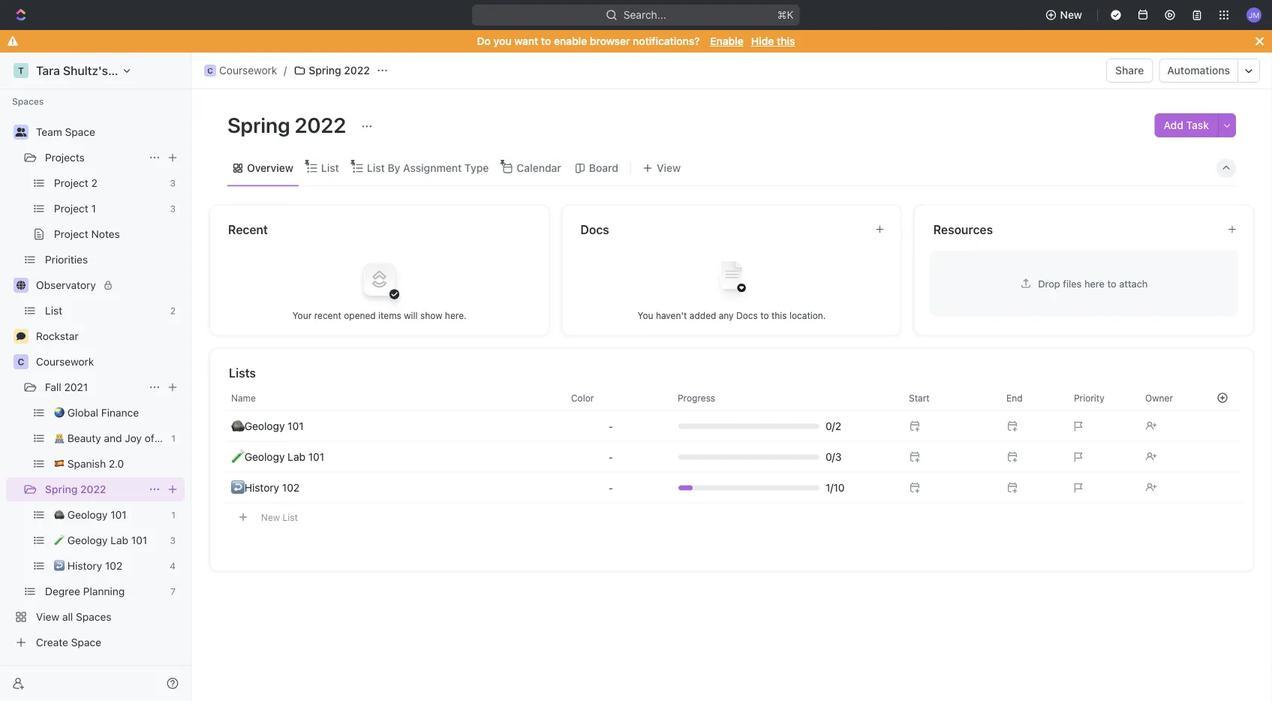 Task type: locate. For each thing, give the bounding box(es) containing it.
owner button
[[1137, 386, 1204, 410]]

comment image
[[17, 332, 26, 341]]

🪨 geology 101 down the name
[[231, 420, 304, 432]]

projects
[[45, 151, 85, 164]]

🧪  geology lab 101 link up new list
[[231, 451, 324, 463]]

name button
[[225, 386, 562, 410]]

new inside "button"
[[1060, 9, 1083, 21]]

1 vertical spatial view
[[36, 611, 59, 623]]

recent
[[228, 222, 268, 236]]

calendar
[[517, 162, 561, 174]]

3 up project notes link
[[170, 203, 176, 214]]

list link up rockstar link
[[45, 299, 164, 323]]

🧪  geology lab 101 link up the planning
[[54, 528, 164, 553]]

0 vertical spatial new
[[1060, 9, 1083, 21]]

history
[[245, 482, 279, 494], [67, 560, 102, 572]]

🪨 down the 🇪🇸
[[54, 509, 65, 521]]

lab up new list
[[288, 451, 306, 463]]

1 horizontal spatial spring 2022 link
[[290, 62, 374, 80]]

no recent items image
[[350, 249, 410, 309]]

coursework link
[[36, 350, 182, 374]]

dropdown menu image
[[609, 451, 613, 463], [609, 482, 613, 494]]

do
[[477, 35, 491, 47]]

3 for project 1
[[170, 203, 176, 214]]

spaces up create space link in the bottom left of the page
[[76, 611, 111, 623]]

progress
[[678, 393, 715, 403]]

1 dropdown menu image from the top
[[609, 451, 613, 463]]

2 vertical spatial 1
[[171, 510, 176, 520]]

end
[[1007, 393, 1023, 403]]

7
[[171, 586, 176, 597]]

1 horizontal spatial list link
[[318, 158, 339, 179]]

0 horizontal spatial ↩️ history 102 link
[[54, 554, 164, 578]]

↩️ history 102
[[231, 482, 300, 494], [54, 560, 123, 572]]

this left location.
[[772, 310, 787, 321]]

🪨 geology 101 link down 2.0 at the bottom left
[[54, 503, 165, 527]]

1 vertical spatial 102
[[105, 560, 123, 572]]

3 3 from the top
[[170, 535, 176, 546]]

102 up new list
[[282, 482, 300, 494]]

overview
[[247, 162, 293, 174]]

👨‍💻 beauty and joy of computing
[[54, 432, 211, 444]]

1 horizontal spatial lab
[[288, 451, 306, 463]]

0 vertical spatial list link
[[318, 158, 339, 179]]

spring up overview link
[[227, 112, 290, 137]]

1 3 from the top
[[170, 178, 176, 188]]

1 horizontal spatial spaces
[[76, 611, 111, 623]]

1 for 101
[[171, 510, 176, 520]]

history up new list
[[245, 482, 279, 494]]

1 vertical spatial ↩️ history 102 link
[[54, 554, 164, 578]]

list by assignment type link
[[364, 158, 489, 179]]

0 vertical spatial 🪨 geology 101 link
[[231, 420, 304, 432]]

0 vertical spatial c
[[207, 66, 213, 75]]

0 vertical spatial 1
[[91, 202, 96, 215]]

1 horizontal spatial view
[[657, 162, 681, 174]]

0 horizontal spatial 2
[[91, 177, 97, 189]]

space up projects link at the top of page
[[65, 126, 95, 138]]

spaces inside view all spaces link
[[76, 611, 111, 623]]

0 vertical spatial 🪨 geology 101
[[231, 420, 304, 432]]

automations
[[1168, 64, 1230, 77]]

global
[[67, 406, 98, 419]]

degree
[[45, 585, 80, 598]]

c inside sidebar navigation
[[18, 357, 24, 367]]

user group image
[[15, 128, 27, 137]]

docs right any
[[736, 310, 758, 321]]

0 horizontal spatial ↩️ history 102
[[54, 560, 123, 572]]

2 project from the top
[[54, 202, 88, 215]]

you
[[638, 310, 653, 321]]

0/3
[[826, 451, 842, 463]]

🇪🇸 spanish 2.0
[[54, 458, 124, 470]]

2 vertical spatial 3
[[170, 535, 176, 546]]

1 horizontal spatial coursework
[[219, 64, 277, 77]]

new inside button
[[261, 512, 280, 522]]

🧪 down the name
[[231, 451, 242, 463]]

1 horizontal spatial 2
[[170, 306, 176, 316]]

tara shultz's workspace, , element
[[14, 63, 29, 78]]

0 vertical spatial docs
[[581, 222, 609, 236]]

project up project 1
[[54, 177, 88, 189]]

haven't
[[656, 310, 687, 321]]

102 up degree planning link
[[105, 560, 123, 572]]

2021
[[64, 381, 88, 393]]

🇪🇸 spanish 2.0 link
[[54, 452, 182, 476]]

tara
[[36, 63, 60, 78]]

3 for project 2
[[170, 178, 176, 188]]

1 project from the top
[[54, 177, 88, 189]]

🪨 geology 101 link
[[231, 420, 304, 432], [54, 503, 165, 527]]

1 vertical spatial dropdown menu image
[[609, 482, 613, 494]]

space
[[65, 126, 95, 138], [71, 636, 101, 649]]

0 horizontal spatial new
[[261, 512, 280, 522]]

0 vertical spatial 🪨
[[231, 420, 242, 432]]

this right hide
[[777, 35, 795, 47]]

0 horizontal spatial spring 2022 link
[[45, 477, 143, 501]]

spring 2022 link down 🇪🇸 spanish 2.0
[[45, 477, 143, 501]]

project down project 2
[[54, 202, 88, 215]]

1 horizontal spatial 🧪  geology lab 101
[[231, 451, 324, 463]]

spring 2022 down the spanish
[[45, 483, 106, 495]]

1 up 4
[[171, 510, 176, 520]]

0 horizontal spatial 102
[[105, 560, 123, 572]]

2 vertical spatial spring 2022
[[45, 483, 106, 495]]

0 horizontal spatial lab
[[110, 534, 128, 547]]

opened
[[344, 310, 376, 321]]

0 vertical spatial to
[[541, 35, 551, 47]]

tree
[[6, 0, 211, 655]]

project notes
[[54, 228, 120, 240]]

c down comment icon
[[18, 357, 24, 367]]

2 3 from the top
[[170, 203, 176, 214]]

0 vertical spatial ↩️
[[231, 482, 242, 494]]

1 vertical spatial 🪨
[[54, 509, 65, 521]]

0 horizontal spatial ↩️
[[54, 560, 65, 572]]

grocery
[[45, 100, 84, 113]]

1 vertical spatial spring 2022 link
[[45, 477, 143, 501]]

3 project from the top
[[54, 228, 88, 240]]

priorities
[[45, 253, 88, 266]]

docs down board link
[[581, 222, 609, 236]]

1 vertical spatial ↩️
[[54, 560, 65, 572]]

no most used docs image
[[702, 249, 762, 309]]

want
[[514, 35, 538, 47]]

🪨 geology 101 down 🇪🇸 spanish 2.0
[[54, 509, 127, 521]]

spring 2022 up overview
[[227, 112, 351, 137]]

0 horizontal spatial view
[[36, 611, 59, 623]]

0 horizontal spatial coursework
[[36, 355, 94, 368]]

spring down the 🇪🇸
[[45, 483, 78, 495]]

project inside "link"
[[54, 177, 88, 189]]

c inside c coursework /
[[207, 66, 213, 75]]

spring
[[309, 64, 341, 77], [227, 112, 290, 137], [45, 483, 78, 495]]

2 up rockstar link
[[170, 306, 176, 316]]

view left all
[[36, 611, 59, 623]]

view right 'board'
[[657, 162, 681, 174]]

3 right project 2 "link"
[[170, 178, 176, 188]]

to right here in the top of the page
[[1108, 278, 1117, 289]]

1 horizontal spatial ↩️ history 102 link
[[231, 482, 300, 494]]

🪨 down the name
[[231, 420, 242, 432]]

↩️ history 102 link up new list
[[231, 482, 300, 494]]

1 vertical spatial 🪨 geology 101 link
[[54, 503, 165, 527]]

spring right /
[[309, 64, 341, 77]]

create space link
[[6, 631, 182, 655]]

1 horizontal spatial spring
[[227, 112, 290, 137]]

coursework, , element inside tree
[[14, 354, 29, 369]]

add
[[1164, 119, 1184, 131]]

🪨 geology 101 inside tree
[[54, 509, 127, 521]]

🪨 inside sidebar navigation
[[54, 509, 65, 521]]

spring 2022
[[309, 64, 370, 77], [227, 112, 351, 137], [45, 483, 106, 495]]

🧪  geology lab 101 inside tree
[[54, 534, 147, 547]]

1 horizontal spatial 🧪  geology lab 101 link
[[231, 451, 324, 463]]

1 vertical spatial new
[[261, 512, 280, 522]]

0 vertical spatial coursework
[[219, 64, 277, 77]]

coursework left /
[[219, 64, 277, 77]]

to right any
[[761, 310, 769, 321]]

↩️ history 102 up degree planning
[[54, 560, 123, 572]]

1 right of
[[171, 433, 176, 444]]

project down project 1
[[54, 228, 88, 240]]

0 horizontal spatial spring
[[45, 483, 78, 495]]

0 vertical spatial ↩️ history 102 link
[[231, 482, 300, 494]]

observatory
[[36, 279, 96, 291]]

to right the want
[[541, 35, 551, 47]]

1 horizontal spatial to
[[761, 310, 769, 321]]

0 horizontal spatial 🪨 geology 101
[[54, 509, 127, 521]]

1 vertical spatial lab
[[110, 534, 128, 547]]

1 vertical spatial 🧪  geology lab 101 link
[[54, 528, 164, 553]]

2022
[[344, 64, 370, 77], [295, 112, 346, 137], [80, 483, 106, 495]]

spring 2022 link
[[290, 62, 374, 80], [45, 477, 143, 501]]

view inside button
[[657, 162, 681, 174]]

lab inside sidebar navigation
[[110, 534, 128, 547]]

102 inside sidebar navigation
[[105, 560, 123, 572]]

2 vertical spatial project
[[54, 228, 88, 240]]

c right the workspace
[[207, 66, 213, 75]]

1 vertical spatial 🧪
[[54, 534, 65, 547]]

1 vertical spatial spaces
[[76, 611, 111, 623]]

🧪  geology lab 101
[[231, 451, 324, 463], [54, 534, 147, 547]]

to for enable
[[541, 35, 551, 47]]

1 up project notes
[[91, 202, 96, 215]]

0 vertical spatial 2
[[91, 177, 97, 189]]

attach
[[1119, 278, 1148, 289]]

spring 2022 right /
[[309, 64, 370, 77]]

lab up degree planning link
[[110, 534, 128, 547]]

and
[[104, 432, 122, 444]]

0 vertical spatial spring 2022
[[309, 64, 370, 77]]

view
[[657, 162, 681, 174], [36, 611, 59, 623]]

coursework, , element
[[204, 65, 216, 77], [14, 354, 29, 369]]

0 vertical spatial view
[[657, 162, 681, 174]]

2 dropdown menu image from the top
[[609, 482, 613, 494]]

1 vertical spatial history
[[67, 560, 102, 572]]

🧪 up degree
[[54, 534, 65, 547]]

1 vertical spatial space
[[71, 636, 101, 649]]

1 horizontal spatial 102
[[282, 482, 300, 494]]

0 vertical spatial 3
[[170, 178, 176, 188]]

1 vertical spatial docs
[[736, 310, 758, 321]]

spaces down t
[[12, 96, 44, 107]]

space down view all spaces link
[[71, 636, 101, 649]]

fall 2021 link
[[45, 375, 143, 399]]

lab
[[288, 451, 306, 463], [110, 534, 128, 547]]

↩️ history 102 link up the planning
[[54, 554, 164, 578]]

2 horizontal spatial to
[[1108, 278, 1117, 289]]

here.
[[445, 310, 467, 321]]

coursework up fall 2021
[[36, 355, 94, 368]]

0 vertical spatial dropdown menu image
[[609, 451, 613, 463]]

coursework, , element down comment icon
[[14, 354, 29, 369]]

🪨 geology 101 link down the name
[[231, 420, 304, 432]]

view button
[[637, 158, 686, 179]]

🧪  geology lab 101 link
[[231, 451, 324, 463], [54, 528, 164, 553]]

view inside sidebar navigation
[[36, 611, 59, 623]]

0/2
[[826, 420, 842, 432]]

2 horizontal spatial spring
[[309, 64, 341, 77]]

2 down projects link at the top of page
[[91, 177, 97, 189]]

notes
[[91, 228, 120, 240]]

0 horizontal spatial to
[[541, 35, 551, 47]]

🧪  geology lab 101 up the planning
[[54, 534, 147, 547]]

1 vertical spatial coursework
[[36, 355, 94, 368]]

0 vertical spatial space
[[65, 126, 95, 138]]

↩️ history 102 up new list
[[231, 482, 300, 494]]

view all spaces link
[[6, 605, 182, 629]]

tree containing grocery
[[6, 0, 211, 655]]

👨‍💻 beauty and joy of computing link
[[54, 426, 211, 450]]

/
[[284, 64, 287, 77]]

degree planning
[[45, 585, 125, 598]]

you
[[494, 35, 512, 47]]

1 horizontal spatial new
[[1060, 9, 1083, 21]]

list link right overview
[[318, 158, 339, 179]]

1 vertical spatial c
[[18, 357, 24, 367]]

resources
[[934, 222, 993, 236]]

3 up 4
[[170, 535, 176, 546]]

1 vertical spatial 3
[[170, 203, 176, 214]]

coursework, , element right the workspace
[[204, 65, 216, 77]]

coursework inside coursework link
[[36, 355, 94, 368]]

will
[[404, 310, 418, 321]]

history up degree planning
[[67, 560, 102, 572]]

your
[[293, 310, 312, 321]]

🧪  geology lab 101 up new list
[[231, 451, 324, 463]]

0 vertical spatial 🧪  geology lab 101
[[231, 451, 324, 463]]

board
[[589, 162, 619, 174]]

1 horizontal spatial ↩️
[[231, 482, 242, 494]]

new for new list
[[261, 512, 280, 522]]

docs
[[581, 222, 609, 236], [736, 310, 758, 321]]

2.0
[[109, 458, 124, 470]]

1 vertical spatial project
[[54, 202, 88, 215]]

files
[[1063, 278, 1082, 289]]

🪨 geology 101
[[231, 420, 304, 432], [54, 509, 127, 521]]

spring 2022 link right /
[[290, 62, 374, 80]]

priorities link
[[45, 248, 182, 272]]

0 horizontal spatial c
[[18, 357, 24, 367]]

102
[[282, 482, 300, 494], [105, 560, 123, 572]]

list inside button
[[283, 512, 298, 522]]

1 vertical spatial coursework, , element
[[14, 354, 29, 369]]

type
[[465, 162, 489, 174]]

project
[[54, 177, 88, 189], [54, 202, 88, 215], [54, 228, 88, 240]]

1 vertical spatial 2022
[[295, 112, 346, 137]]

0 horizontal spatial 🪨
[[54, 509, 65, 521]]

new
[[1060, 9, 1083, 21], [261, 512, 280, 522]]

↩️ inside sidebar navigation
[[54, 560, 65, 572]]

1 vertical spatial 🪨 geology 101
[[54, 509, 127, 521]]

1 vertical spatial 🧪  geology lab 101
[[54, 534, 147, 547]]

1 horizontal spatial ↩️ history 102
[[231, 482, 300, 494]]

0 horizontal spatial history
[[67, 560, 102, 572]]

overview link
[[244, 158, 293, 179]]



Task type: describe. For each thing, give the bounding box(es) containing it.
🌏 global finance link
[[54, 401, 182, 425]]

to for attach
[[1108, 278, 1117, 289]]

dropdown menu image for 1/10
[[609, 482, 613, 494]]

items
[[378, 310, 402, 321]]

drop files here to attach
[[1038, 278, 1148, 289]]

tara shultz's workspace
[[36, 63, 173, 78]]

project 1 link
[[54, 197, 164, 221]]

1 vertical spatial 2
[[170, 306, 176, 316]]

list inside tree
[[45, 304, 62, 317]]

0 vertical spatial spring 2022 link
[[290, 62, 374, 80]]

your recent opened items will show here.
[[293, 310, 467, 321]]

by
[[388, 162, 400, 174]]

0 vertical spatial 🧪  geology lab 101 link
[[231, 451, 324, 463]]

1 vertical spatial this
[[772, 310, 787, 321]]

board link
[[586, 158, 619, 179]]

spanish
[[67, 458, 106, 470]]

share button
[[1107, 59, 1153, 83]]

new list
[[261, 512, 298, 522]]

notifications?
[[633, 35, 700, 47]]

c for c coursework /
[[207, 66, 213, 75]]

space for team space
[[65, 126, 95, 138]]

spring inside sidebar navigation
[[45, 483, 78, 495]]

0 vertical spatial lab
[[288, 451, 306, 463]]

observatory link
[[36, 273, 182, 297]]

projects link
[[45, 146, 143, 170]]

⌘k
[[778, 9, 794, 21]]

add task button
[[1155, 113, 1218, 137]]

geology up degree planning
[[67, 534, 108, 547]]

you haven't added any docs to this location.
[[638, 310, 826, 321]]

computing
[[157, 432, 211, 444]]

3 for 🧪  geology lab 101
[[170, 535, 176, 546]]

start button
[[900, 386, 998, 410]]

create space
[[36, 636, 101, 649]]

start
[[909, 393, 930, 403]]

0 vertical spatial 102
[[282, 482, 300, 494]]

assignment
[[403, 162, 462, 174]]

c coursework /
[[207, 64, 287, 77]]

1 vertical spatial spring 2022
[[227, 112, 351, 137]]

beauty
[[67, 432, 101, 444]]

dropdown menu image
[[609, 420, 613, 432]]

tree inside sidebar navigation
[[6, 0, 211, 655]]

new list button
[[225, 504, 1242, 530]]

jm
[[1249, 10, 1260, 19]]

0 vertical spatial ↩️ history 102
[[231, 482, 300, 494]]

↩️ history 102 inside sidebar navigation
[[54, 560, 123, 572]]

2022 inside tree
[[80, 483, 106, 495]]

task
[[1187, 119, 1209, 131]]

joy
[[125, 432, 142, 444]]

automations button
[[1160, 59, 1238, 82]]

grocery link
[[45, 95, 164, 119]]

progress button
[[669, 386, 891, 410]]

0 vertical spatial 2022
[[344, 64, 370, 77]]

workspace
[[111, 63, 173, 78]]

project 1
[[54, 202, 96, 215]]

search...
[[624, 9, 667, 21]]

geology down the name
[[245, 420, 285, 432]]

lists
[[229, 366, 256, 380]]

c for c
[[18, 357, 24, 367]]

color
[[571, 393, 594, 403]]

calendar link
[[514, 158, 561, 179]]

history inside sidebar navigation
[[67, 560, 102, 572]]

show
[[420, 310, 443, 321]]

0 vertical spatial spring
[[309, 64, 341, 77]]

lists button
[[228, 364, 1236, 382]]

added
[[690, 310, 716, 321]]

team space
[[36, 126, 95, 138]]

0 vertical spatial 🧪
[[231, 451, 242, 463]]

🌏 global finance
[[54, 406, 139, 419]]

4
[[170, 561, 176, 571]]

project for project 1
[[54, 202, 88, 215]]

spring 2022 inside sidebar navigation
[[45, 483, 106, 495]]

0 vertical spatial this
[[777, 35, 795, 47]]

owner
[[1146, 393, 1173, 403]]

0 horizontal spatial docs
[[581, 222, 609, 236]]

priority button
[[1065, 386, 1137, 410]]

sidebar navigation
[[0, 0, 211, 701]]

add task
[[1164, 119, 1209, 131]]

2 inside "link"
[[91, 177, 97, 189]]

resources button
[[933, 220, 1215, 238]]

name
[[231, 393, 256, 403]]

0 horizontal spatial list link
[[45, 299, 164, 323]]

1 horizontal spatial 🪨
[[231, 420, 242, 432]]

location.
[[790, 310, 826, 321]]

finance
[[101, 406, 139, 419]]

here
[[1085, 278, 1105, 289]]

0 horizontal spatial 🪨 geology 101 link
[[54, 503, 165, 527]]

do you want to enable browser notifications? enable hide this
[[477, 35, 795, 47]]

1 for and
[[171, 433, 176, 444]]

project for project 2
[[54, 177, 88, 189]]

🌏
[[54, 406, 65, 419]]

team
[[36, 126, 62, 138]]

color button
[[562, 386, 660, 410]]

view for view all spaces
[[36, 611, 59, 623]]

project for project notes
[[54, 228, 88, 240]]

new button
[[1039, 3, 1092, 27]]

1 horizontal spatial history
[[245, 482, 279, 494]]

1 horizontal spatial coursework, , element
[[204, 65, 216, 77]]

rockstar link
[[36, 324, 182, 348]]

geology up new list
[[245, 451, 285, 463]]

create
[[36, 636, 68, 649]]

space for create space
[[71, 636, 101, 649]]

0 horizontal spatial 🧪  geology lab 101 link
[[54, 528, 164, 553]]

👨‍💻
[[54, 432, 65, 444]]

fall 2021
[[45, 381, 88, 393]]

rockstar
[[36, 330, 79, 342]]

priority
[[1074, 393, 1105, 403]]

t
[[18, 65, 24, 76]]

1 horizontal spatial 🪨 geology 101 link
[[231, 420, 304, 432]]

1 horizontal spatial 🪨 geology 101
[[231, 420, 304, 432]]

of
[[145, 432, 154, 444]]

browser
[[590, 35, 630, 47]]

geology down the spanish
[[67, 509, 108, 521]]

🧪 inside sidebar navigation
[[54, 534, 65, 547]]

view for view
[[657, 162, 681, 174]]

enable
[[710, 35, 744, 47]]

end button
[[998, 386, 1065, 410]]

globe image
[[17, 281, 26, 290]]

1 vertical spatial spring
[[227, 112, 290, 137]]

2 vertical spatial to
[[761, 310, 769, 321]]

team space link
[[36, 120, 182, 144]]

fall
[[45, 381, 61, 393]]

0 vertical spatial spaces
[[12, 96, 44, 107]]

new for new
[[1060, 9, 1083, 21]]

dropdown menu image for 0/3
[[609, 451, 613, 463]]



Task type: vqa. For each thing, say whether or not it's contained in the screenshot.
Create at the left bottom of page
yes



